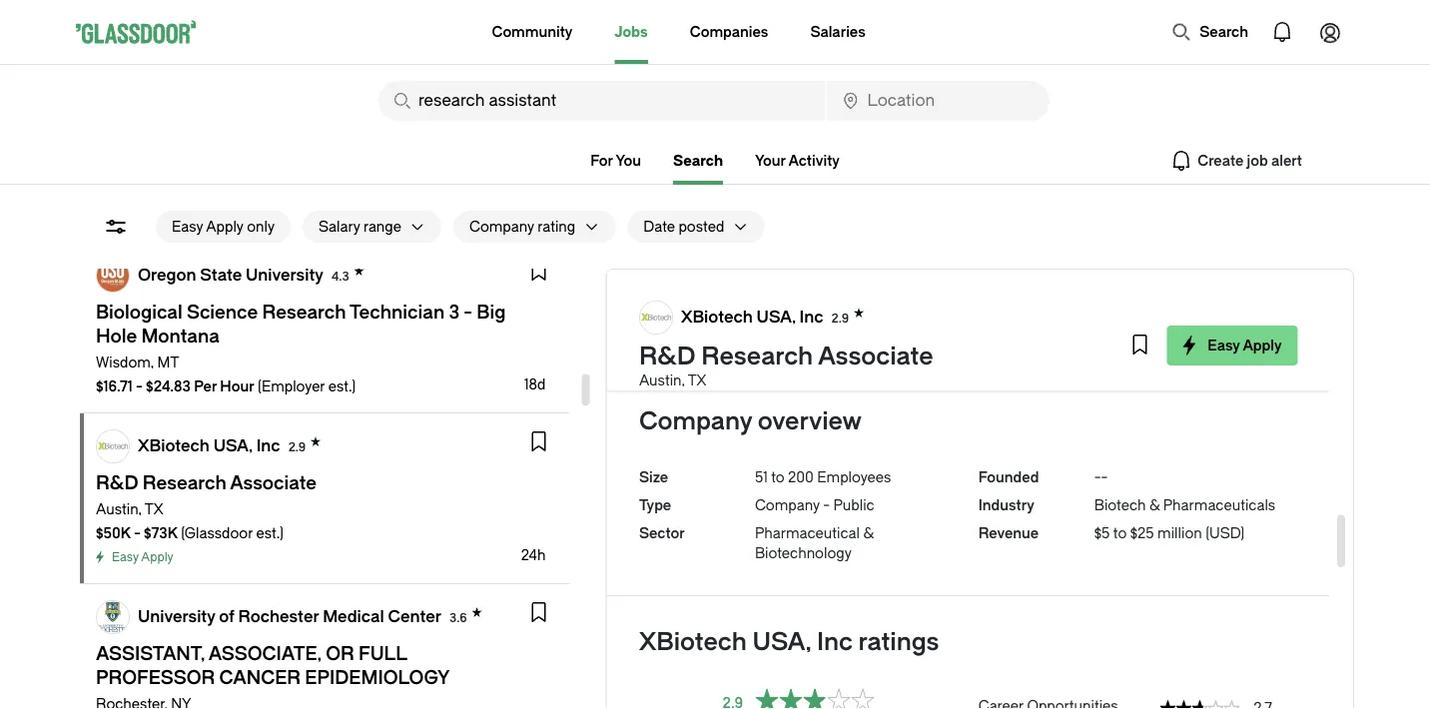 Task type: describe. For each thing, give the bounding box(es) containing it.
center
[[388, 607, 442, 626]]

university of rochester medical center logo image
[[97, 601, 129, 633]]

to for $5
[[1113, 525, 1126, 541]]

easy inside easy apply only button
[[172, 218, 203, 235]]

status inside career opportunities 2.7 stars out of 5 element
[[1160, 700, 1240, 709]]

biotech & pharmaceuticals
[[1094, 497, 1275, 513]]

0 horizontal spatial salary
[[734, 304, 773, 321]]

we
[[1031, 284, 1050, 301]]

$24.83
[[146, 378, 191, 395]]

biotech
[[1094, 497, 1146, 513]]

51
[[755, 469, 767, 485]]

salary
[[319, 218, 360, 235]]

date posted button
[[628, 211, 724, 243]]

jobs
[[615, 23, 648, 40]]

none field search location
[[828, 81, 1050, 121]]

or
[[849, 284, 863, 301]]

xbiotech usa, inc ratings
[[639, 628, 939, 656]]

more
[[1228, 304, 1264, 321]]

easy apply button
[[1166, 326, 1297, 366]]

size
[[639, 469, 668, 485]]

if
[[1096, 304, 1104, 321]]

date posted
[[643, 218, 724, 235]]

university of rochester medical center
[[138, 607, 442, 626]]

salary range
[[319, 218, 402, 235]]

for
[[590, 152, 613, 169]]

3.6
[[450, 611, 467, 625]]

austin, inside austin, tx $50k - $73k (glassdoor est.)
[[96, 501, 142, 517]]

overview
[[757, 408, 861, 435]]

your activity link
[[755, 152, 840, 169]]

1 if from the top
[[639, 284, 647, 301]]

"employer
[[1153, 284, 1222, 301]]

2.9 stars out of 5 image
[[755, 688, 875, 709]]

0 horizontal spatial search
[[673, 152, 723, 169]]

community
[[492, 23, 573, 40]]

has
[[686, 304, 710, 321]]

their
[[971, 284, 1001, 301]]

job
[[662, 304, 683, 321]]

1 horizontal spatial university
[[246, 266, 324, 284]]

51 to 200 employees
[[755, 469, 891, 485]]

$73k
[[144, 525, 178, 541]]

tx inside austin, tx $50k - $73k (glassdoor est.)
[[145, 501, 163, 517]]

activity
[[789, 152, 840, 169]]

learn
[[1191, 304, 1225, 321]]

jobs link
[[615, 0, 648, 64]]

(employer
[[258, 378, 325, 395]]

easy apply inside button
[[1207, 337, 1282, 354]]

to
[[1172, 304, 1188, 321]]

estimate"
[[1029, 304, 1093, 321]]

4.3
[[332, 269, 349, 283]]

company for company rating
[[469, 218, 534, 235]]

$50k
[[96, 525, 130, 541]]

1 vertical spatial inc
[[256, 436, 280, 455]]

research
[[701, 343, 813, 371]]

you
[[616, 152, 641, 169]]

rating
[[538, 218, 576, 235]]

founded
[[978, 469, 1039, 485]]

xbiotech usa, inc for the xbiotech usa, inc logo to the left
[[138, 436, 280, 455]]

2 vertical spatial apply
[[141, 550, 173, 564]]

wisdom,
[[96, 354, 154, 371]]

oregon state university
[[138, 266, 324, 284]]

industry
[[978, 497, 1034, 513]]

$25
[[1130, 525, 1154, 541]]

0 horizontal spatial a
[[651, 304, 658, 321]]

pharmaceutical
[[755, 525, 859, 541]]

state
[[200, 266, 242, 284]]

salary range button
[[303, 211, 402, 243]]

associate
[[818, 343, 933, 371]]

easy inside button
[[1207, 337, 1240, 354]]

(glassdoor
[[181, 525, 253, 541]]

employees
[[817, 469, 891, 485]]

wisdom, mt $16.71 - $24.83 per hour (employer est.)
[[96, 354, 356, 395]]

18d
[[524, 376, 546, 393]]

job,
[[1004, 284, 1028, 301]]

apply inside button
[[206, 218, 243, 235]]

salaries
[[810, 23, 866, 40]]

2 horizontal spatial a
[[940, 304, 948, 321]]

see
[[835, 324, 859, 341]]

2 vertical spatial xbiotech
[[639, 628, 746, 656]]

search inside search button
[[1200, 23, 1249, 40]]

0 vertical spatial inc
[[799, 308, 823, 326]]

search link
[[673, 152, 723, 185]]

0 vertical spatial xbiotech usa, inc logo image
[[640, 302, 672, 334]]

2 vertical spatial inc
[[817, 628, 852, 656]]

200
[[788, 469, 813, 485]]

employer
[[670, 284, 733, 301]]

ratings
[[858, 628, 939, 656]]

2 vertical spatial easy
[[112, 550, 139, 564]]

revenue
[[978, 525, 1038, 541]]

to for 51
[[771, 469, 784, 485]]

2.9 for the topmost the xbiotech usa, inc logo
[[831, 311, 849, 325]]

career opportunities 2.7 stars out of 5 element
[[978, 688, 1297, 709]]

companies link
[[690, 0, 768, 64]]

none field search keyword
[[379, 81, 826, 121]]

your activity
[[755, 152, 840, 169]]

austin, inside r&d research associate austin, tx
[[639, 372, 684, 389]]

on
[[950, 284, 967, 301]]

display
[[1054, 284, 1099, 301]]

search button
[[1162, 12, 1259, 52]]

company overview
[[639, 408, 861, 435]]

(usd)
[[1205, 525, 1244, 541]]

pharmaceutical & biotechnology
[[755, 525, 873, 561]]



Task type: vqa. For each thing, say whether or not it's contained in the screenshot.
the leftmost "est.)"
yes



Task type: locate. For each thing, give the bounding box(es) containing it.
a left job
[[651, 304, 658, 321]]

2 horizontal spatial salary
[[866, 284, 905, 301]]

search
[[1200, 23, 1249, 40], [673, 152, 723, 169]]

if
[[639, 284, 647, 301], [639, 304, 647, 321]]

1 horizontal spatial austin,
[[639, 372, 684, 389]]

--
[[1094, 469, 1108, 485]]

0 vertical spatial apply
[[206, 218, 243, 235]]

status
[[755, 688, 875, 709], [1160, 700, 1240, 709]]

company for company - public
[[755, 497, 819, 513]]

1 vertical spatial 2.9
[[288, 440, 306, 454]]

hour
[[220, 378, 254, 395]]

to
[[771, 469, 784, 485], [1113, 525, 1126, 541]]

2 horizontal spatial apply
[[1242, 337, 1282, 354]]

1 horizontal spatial tx
[[687, 372, 706, 389]]

0 vertical spatial xbiotech
[[681, 308, 752, 326]]

0 horizontal spatial easy
[[112, 550, 139, 564]]

usa, up 2.9 stars out of 5 image
[[752, 628, 811, 656]]

tx up $73k
[[145, 501, 163, 517]]

2 vertical spatial company
[[755, 497, 819, 513]]

available.
[[1108, 304, 1169, 321]]

2 none field from the left
[[828, 81, 1050, 121]]

1 vertical spatial est.)
[[256, 525, 284, 541]]

usa, down the includes
[[756, 308, 795, 326]]

salary
[[807, 284, 846, 301], [866, 284, 905, 301], [734, 304, 773, 321]]

company for company overview
[[639, 408, 752, 435]]

pharmaceuticals
[[1163, 497, 1275, 513]]

easy apply
[[1207, 337, 1282, 354], [112, 550, 173, 564]]

usa, down hour
[[213, 436, 253, 455]]

easy
[[172, 218, 203, 235], [1207, 337, 1240, 354], [112, 550, 139, 564]]

1 vertical spatial search
[[673, 152, 723, 169]]

a right 'displays'
[[940, 304, 948, 321]]

an up job
[[651, 284, 667, 301]]

medical
[[323, 607, 384, 626]]

Search location field
[[828, 81, 1050, 121]]

it
[[1103, 284, 1111, 301]]

0 vertical spatial austin,
[[639, 372, 684, 389]]

r&d research associate austin, tx
[[639, 343, 933, 389]]

for you link
[[590, 152, 641, 169]]

-
[[136, 378, 143, 395], [1094, 469, 1101, 485], [1101, 469, 1108, 485], [823, 497, 830, 513], [134, 525, 141, 541]]

of
[[219, 607, 234, 626]]

1 vertical spatial university
[[138, 607, 215, 626]]

easy down $50k
[[112, 550, 139, 564]]

salaries link
[[810, 0, 866, 64]]

0 horizontal spatial "glassdoor
[[680, 324, 754, 341]]

1 horizontal spatial easy
[[172, 218, 203, 235]]

0 horizontal spatial university
[[138, 607, 215, 626]]

1 horizontal spatial salary
[[807, 284, 846, 301]]

0 vertical spatial usa,
[[756, 308, 795, 326]]

easy apply only button
[[156, 211, 291, 243]]

0 vertical spatial search
[[1200, 23, 1249, 40]]

1 horizontal spatial 2.9
[[831, 311, 849, 325]]

0 horizontal spatial none field
[[379, 81, 826, 121]]

range inside the if an employer includes a salary or salary range on their job, we display it as an "employer estimate". if a job has no salary data, glassdoor displays a "glassdoor estimate" if available.  to learn more about "glassdoor estimates," see our
[[909, 284, 947, 301]]

a
[[795, 284, 803, 301], [651, 304, 658, 321], [940, 304, 948, 321]]

"glassdoor down their in the right of the page
[[951, 304, 1025, 321]]

inc left see
[[799, 308, 823, 326]]

1 vertical spatial company
[[639, 408, 752, 435]]

24h
[[521, 547, 546, 563]]

inc
[[799, 308, 823, 326], [256, 436, 280, 455], [817, 628, 852, 656]]

sector
[[639, 525, 684, 541]]

company down 200
[[755, 497, 819, 513]]

est.) right the (glassdoor
[[256, 525, 284, 541]]

2.9 left our
[[831, 311, 849, 325]]

only
[[247, 218, 275, 235]]

1 horizontal spatial none field
[[828, 81, 1050, 121]]

1 horizontal spatial xbiotech usa, inc logo image
[[640, 302, 672, 334]]

austin, down 'r&d'
[[639, 372, 684, 389]]

0 vertical spatial university
[[246, 266, 324, 284]]

0 vertical spatial tx
[[687, 372, 706, 389]]

easy apply only
[[172, 218, 275, 235]]

tx
[[687, 372, 706, 389], [145, 501, 163, 517]]

1 an from the left
[[651, 284, 667, 301]]

0 horizontal spatial est.)
[[256, 525, 284, 541]]

2.9 down (employer
[[288, 440, 306, 454]]

includes
[[736, 284, 792, 301]]

est.)
[[328, 378, 356, 395], [256, 525, 284, 541]]

0 horizontal spatial to
[[771, 469, 784, 485]]

&
[[1149, 497, 1159, 513], [863, 525, 873, 541]]

our
[[862, 324, 885, 341]]

& for biotech
[[1149, 497, 1159, 513]]

per
[[194, 378, 217, 395]]

inc down (employer
[[256, 436, 280, 455]]

0 vertical spatial est.)
[[328, 378, 356, 395]]

2 horizontal spatial easy
[[1207, 337, 1240, 354]]

1 horizontal spatial to
[[1113, 525, 1126, 541]]

est.) inside the wisdom, mt $16.71 - $24.83 per hour (employer est.)
[[328, 378, 356, 395]]

0 horizontal spatial range
[[364, 218, 402, 235]]

easy apply down $73k
[[112, 550, 173, 564]]

salary right or
[[866, 284, 905, 301]]

apply down more
[[1242, 337, 1282, 354]]

usa, for the xbiotech usa, inc logo to the left
[[213, 436, 253, 455]]

1 horizontal spatial search
[[1200, 23, 1249, 40]]

range right salary
[[364, 218, 402, 235]]

range up 'displays'
[[909, 284, 947, 301]]

apply
[[206, 218, 243, 235], [1242, 337, 1282, 354], [141, 550, 173, 564]]

a up data,
[[795, 284, 803, 301]]

0 horizontal spatial an
[[651, 284, 667, 301]]

1 horizontal spatial xbiotech usa, inc
[[681, 308, 823, 326]]

1 vertical spatial tx
[[145, 501, 163, 517]]

if an employer includes a salary or salary range on their job, we display it as an "employer estimate". if a job has no salary data, glassdoor displays a "glassdoor estimate" if available.  to learn more about "glassdoor estimates," see our
[[639, 284, 1291, 341]]

1 vertical spatial xbiotech usa, inc logo image
[[97, 430, 129, 462]]

- inside austin, tx $50k - $73k (glassdoor est.)
[[134, 525, 141, 541]]

1 vertical spatial if
[[639, 304, 647, 321]]

as
[[1114, 284, 1130, 301]]

tx inside r&d research associate austin, tx
[[687, 372, 706, 389]]

salary down the includes
[[734, 304, 773, 321]]

2.9 for the xbiotech usa, inc logo to the left
[[288, 440, 306, 454]]

0 vertical spatial range
[[364, 218, 402, 235]]

apply down $73k
[[141, 550, 173, 564]]

no
[[713, 304, 731, 321]]

public
[[833, 497, 874, 513]]

0 horizontal spatial company
[[469, 218, 534, 235]]

easy apply down more
[[1207, 337, 1282, 354]]

0 horizontal spatial tx
[[145, 501, 163, 517]]

Search keyword field
[[379, 81, 826, 121]]

1 vertical spatial "glassdoor
[[680, 324, 754, 341]]

- inside the wisdom, mt $16.71 - $24.83 per hour (employer est.)
[[136, 378, 143, 395]]

& up $25
[[1149, 497, 1159, 513]]

salary up glassdoor
[[807, 284, 846, 301]]

about
[[639, 324, 677, 341]]

0 horizontal spatial austin,
[[96, 501, 142, 517]]

easy down learn
[[1207, 337, 1240, 354]]

0 vertical spatial easy apply
[[1207, 337, 1282, 354]]

glassdoor
[[812, 304, 880, 321]]

xbiotech usa, inc logo image up 'r&d'
[[640, 302, 672, 334]]

xbiotech usa, inc logo image
[[640, 302, 672, 334], [97, 430, 129, 462]]

rochester
[[238, 607, 319, 626]]

2 horizontal spatial company
[[755, 497, 819, 513]]

1 vertical spatial to
[[1113, 525, 1126, 541]]

1 vertical spatial usa,
[[213, 436, 253, 455]]

2.9
[[831, 311, 849, 325], [288, 440, 306, 454]]

to right $5
[[1113, 525, 1126, 541]]

1 vertical spatial austin,
[[96, 501, 142, 517]]

& inside pharmaceutical & biotechnology
[[863, 525, 873, 541]]

2 an from the left
[[1133, 284, 1150, 301]]

range inside popup button
[[364, 218, 402, 235]]

& for pharmaceutical
[[863, 525, 873, 541]]

0 vertical spatial easy
[[172, 218, 203, 235]]

usa, for the topmost the xbiotech usa, inc logo
[[756, 308, 795, 326]]

displays
[[884, 304, 937, 321]]

0 vertical spatial "glassdoor
[[951, 304, 1025, 321]]

0 horizontal spatial xbiotech usa, inc logo image
[[97, 430, 129, 462]]

1 vertical spatial apply
[[1242, 337, 1282, 354]]

inc up 2.9 stars out of 5 image
[[817, 628, 852, 656]]

university down only
[[246, 266, 324, 284]]

est.) right (employer
[[328, 378, 356, 395]]

biotechnology
[[755, 545, 851, 561]]

estimate".
[[1225, 284, 1291, 301]]

0 horizontal spatial easy apply
[[112, 550, 173, 564]]

your
[[755, 152, 786, 169]]

0 vertical spatial 2.9
[[831, 311, 849, 325]]

0 horizontal spatial 2.9
[[288, 440, 306, 454]]

1 vertical spatial easy apply
[[112, 550, 173, 564]]

1 none field from the left
[[379, 81, 826, 121]]

0 horizontal spatial xbiotech usa, inc
[[138, 436, 280, 455]]

xbiotech usa, inc down the per
[[138, 436, 280, 455]]

easy up the oregon
[[172, 218, 203, 235]]

2 if from the top
[[639, 304, 647, 321]]

companies
[[690, 23, 768, 40]]

university left of at the bottom left of page
[[138, 607, 215, 626]]

1 horizontal spatial &
[[1149, 497, 1159, 513]]

"glassdoor down no
[[680, 324, 754, 341]]

1 vertical spatial xbiotech
[[138, 436, 210, 455]]

1 vertical spatial &
[[863, 525, 873, 541]]

mt
[[157, 354, 179, 371]]

estimates,"
[[758, 324, 832, 341]]

an
[[651, 284, 667, 301], [1133, 284, 1150, 301]]

0 horizontal spatial &
[[863, 525, 873, 541]]

open filter menu image
[[104, 215, 128, 239]]

1 horizontal spatial apply
[[206, 218, 243, 235]]

apply inside button
[[1242, 337, 1282, 354]]

data,
[[776, 304, 809, 321]]

company up the size
[[639, 408, 752, 435]]

1 horizontal spatial company
[[639, 408, 752, 435]]

an right as
[[1133, 284, 1150, 301]]

None field
[[379, 81, 826, 121], [828, 81, 1050, 121]]

oregon
[[138, 266, 196, 284]]

posted
[[679, 218, 724, 235]]

austin, up $50k
[[96, 501, 142, 517]]

for you
[[590, 152, 641, 169]]

company - public
[[755, 497, 874, 513]]

xbiotech usa, inc logo image down $16.71
[[97, 430, 129, 462]]

1 horizontal spatial a
[[795, 284, 803, 301]]

& down public
[[863, 525, 873, 541]]

1 vertical spatial range
[[909, 284, 947, 301]]

1 horizontal spatial an
[[1133, 284, 1150, 301]]

1 vertical spatial xbiotech usa, inc
[[138, 436, 280, 455]]

0 horizontal spatial apply
[[141, 550, 173, 564]]

austin,
[[639, 372, 684, 389], [96, 501, 142, 517]]

apply left only
[[206, 218, 243, 235]]

million
[[1157, 525, 1202, 541]]

1 horizontal spatial status
[[1160, 700, 1240, 709]]

1 vertical spatial easy
[[1207, 337, 1240, 354]]

0 vertical spatial if
[[639, 284, 647, 301]]

company rating button
[[453, 211, 576, 243]]

0 horizontal spatial status
[[755, 688, 875, 709]]

date
[[643, 218, 675, 235]]

xbiotech usa, inc for the topmost the xbiotech usa, inc logo
[[681, 308, 823, 326]]

university
[[246, 266, 324, 284], [138, 607, 215, 626]]

oregon state university logo image
[[97, 260, 129, 292]]

to right 51
[[771, 469, 784, 485]]

company left the rating
[[469, 218, 534, 235]]

1 horizontal spatial "glassdoor
[[951, 304, 1025, 321]]

0 vertical spatial to
[[771, 469, 784, 485]]

1 horizontal spatial range
[[909, 284, 947, 301]]

0 vertical spatial company
[[469, 218, 534, 235]]

type
[[639, 497, 671, 513]]

"glassdoor
[[951, 304, 1025, 321], [680, 324, 754, 341]]

tx down 'r&d'
[[687, 372, 706, 389]]

1 horizontal spatial easy apply
[[1207, 337, 1282, 354]]

$16.71
[[96, 378, 133, 395]]

1 horizontal spatial est.)
[[328, 378, 356, 395]]

2 vertical spatial usa,
[[752, 628, 811, 656]]

0 vertical spatial &
[[1149, 497, 1159, 513]]

community link
[[492, 0, 573, 64]]

est.) inside austin, tx $50k - $73k (glassdoor est.)
[[256, 525, 284, 541]]

company inside dropdown button
[[469, 218, 534, 235]]

xbiotech usa, inc down the includes
[[681, 308, 823, 326]]

0 vertical spatial xbiotech usa, inc
[[681, 308, 823, 326]]



